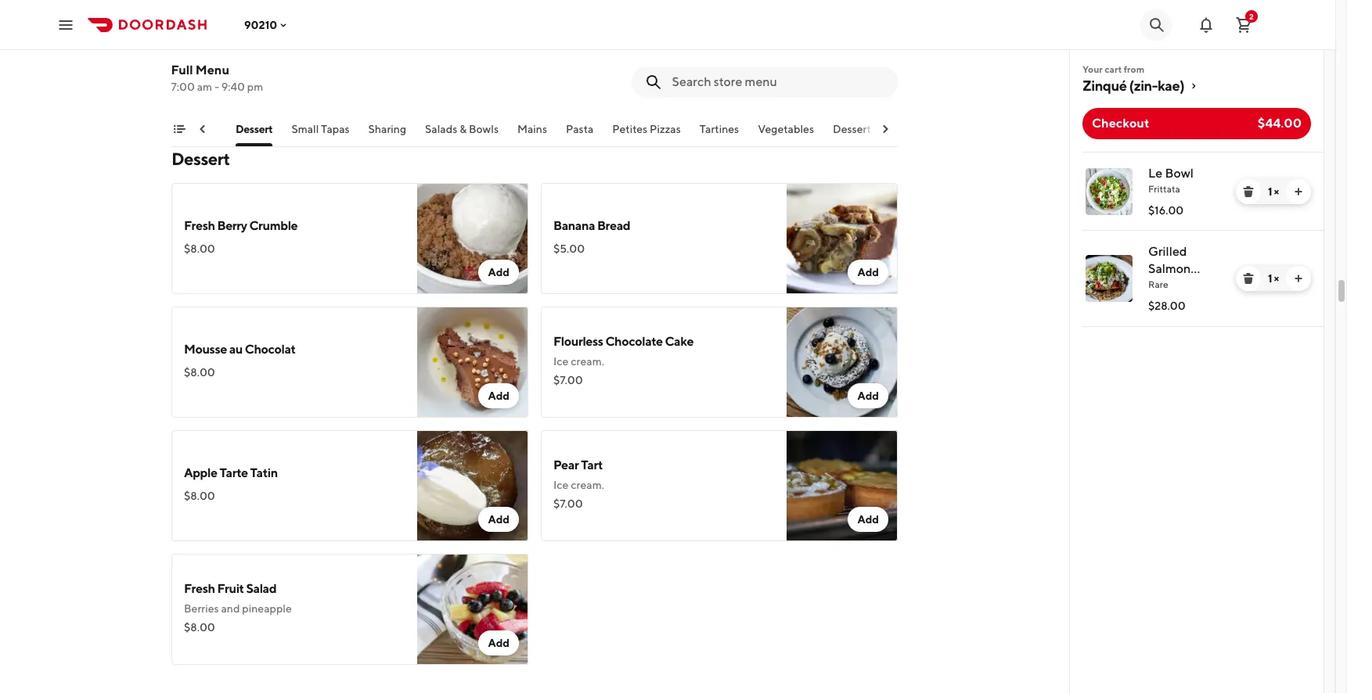 Task type: locate. For each thing, give the bounding box(es) containing it.
3 $8.00 from the top
[[184, 490, 215, 503]]

tatin
[[250, 466, 278, 481]]

ice down pear
[[554, 479, 569, 492]]

pm
[[248, 81, 264, 93]]

ice
[[554, 355, 569, 368], [554, 479, 569, 492]]

ice down flourless at the left of the page
[[554, 355, 569, 368]]

1 $8.00 from the top
[[184, 243, 215, 255]]

and inside fresh fruit salad berries and pineapple $8.00
[[221, 603, 240, 615]]

1 $7.00 from the top
[[554, 374, 583, 387]]

vegetables
[[758, 123, 815, 135]]

$8.00 down the mousse
[[184, 366, 215, 379]]

ice inside flourless chocolate cake ice cream. $7.00
[[554, 355, 569, 368]]

cream. inside pear tart ice cream. $7.00
[[571, 479, 604, 492]]

$7.00 inside pear tart ice cream. $7.00
[[554, 498, 583, 510]]

flourless
[[554, 334, 603, 349]]

$8.00 for mousse
[[184, 366, 215, 379]]

1 × left add one to cart icon
[[1268, 272, 1279, 285]]

0 horizontal spatial $28.00
[[184, 67, 221, 80]]

$8.00
[[184, 243, 215, 255], [184, 366, 215, 379], [184, 490, 215, 503], [184, 622, 215, 634]]

1 horizontal spatial plate
[[1149, 279, 1178, 294]]

pear tart ice cream. $7.00
[[554, 458, 604, 510]]

1 ice from the top
[[554, 355, 569, 368]]

add button
[[479, 260, 519, 285], [848, 260, 889, 285], [479, 384, 519, 409], [848, 384, 889, 409], [479, 507, 519, 532], [848, 507, 889, 532], [479, 631, 519, 656]]

crumble
[[249, 218, 298, 233]]

bowls
[[469, 123, 499, 135]]

Item Search search field
[[673, 74, 885, 91]]

fresh left berry on the left top of the page
[[184, 218, 215, 233]]

1 left add one to cart image at the right top of page
[[1268, 186, 1272, 198]]

1 vertical spatial plate
[[1149, 279, 1178, 294]]

add for pear tart
[[858, 514, 879, 526]]

add for fresh fruit salad
[[488, 637, 510, 650]]

plate
[[227, 12, 256, 27], [1149, 279, 1178, 294]]

$28.00 inside "combo plate assortment of our curated cheeses and charcuterie $28.00"
[[184, 67, 221, 80]]

0 vertical spatial $7.00
[[554, 374, 583, 387]]

1 vertical spatial 1 ×
[[1268, 272, 1279, 285]]

cake
[[665, 334, 694, 349]]

banana bread
[[554, 218, 631, 233]]

apple tarte tatin image
[[417, 431, 528, 542]]

1 ×
[[1268, 186, 1279, 198], [1268, 272, 1279, 285]]

fresh for fresh berry crumble
[[184, 218, 215, 233]]

chocolate
[[606, 334, 663, 349]]

0 vertical spatial and
[[356, 33, 375, 45]]

plate up of
[[227, 12, 256, 27]]

0 vertical spatial ice
[[554, 355, 569, 368]]

$28.00 up am
[[184, 67, 221, 80]]

add button for pear tart
[[848, 507, 889, 532]]

$8.00 down apple
[[184, 490, 215, 503]]

salad
[[246, 582, 277, 597]]

1
[[1268, 186, 1272, 198], [1268, 272, 1272, 285]]

from
[[1124, 63, 1145, 75]]

1 left add one to cart icon
[[1268, 272, 1272, 285]]

× for grilled salmon plate (gf)
[[1274, 272, 1279, 285]]

& left cheese
[[170, 123, 177, 135]]

plate down salmon
[[1149, 279, 1178, 294]]

petites pizzas
[[613, 123, 681, 135]]

list
[[1070, 152, 1324, 327]]

fresh fruit salad berries and pineapple $8.00
[[184, 582, 292, 634]]

1 vertical spatial $7.00
[[554, 498, 583, 510]]

2 fresh from the top
[[184, 582, 215, 597]]

add for banana bread
[[858, 266, 879, 279]]

fresh inside fresh fruit salad berries and pineapple $8.00
[[184, 582, 215, 597]]

fresh up berries
[[184, 582, 215, 597]]

and down "fruit"
[[221, 603, 240, 615]]

1 × from the top
[[1274, 186, 1279, 198]]

2 remove item from cart image from the top
[[1243, 272, 1255, 285]]

$7.00 down flourless at the left of the page
[[554, 374, 583, 387]]

1 vertical spatial 1
[[1268, 272, 1272, 285]]

0 horizontal spatial &
[[170, 123, 177, 135]]

0 vertical spatial fresh
[[184, 218, 215, 233]]

1 & from the left
[[170, 123, 177, 135]]

1 for grilled salmon plate (gf)
[[1268, 272, 1272, 285]]

add for fresh berry crumble
[[488, 266, 510, 279]]

$7.00 down pear
[[554, 498, 583, 510]]

2 ice from the top
[[554, 479, 569, 492]]

fresh
[[184, 218, 215, 233], [184, 582, 215, 597]]

remove item from cart image left add one to cart icon
[[1243, 272, 1255, 285]]

$8.00 for fresh
[[184, 243, 215, 255]]

combo
[[184, 12, 225, 27]]

remove item from cart image left add one to cart image at the right top of page
[[1243, 186, 1255, 198]]

open menu image
[[56, 15, 75, 34]]

and right cheeses
[[356, 33, 375, 45]]

mousse au chocolat
[[184, 342, 296, 357]]

× for le bowl
[[1274, 186, 1279, 198]]

fresh berry crumble image
[[417, 183, 528, 294]]

rare
[[1149, 279, 1169, 290]]

1 vertical spatial $28.00
[[1149, 300, 1186, 312]]

$8.00 inside fresh fruit salad berries and pineapple $8.00
[[184, 622, 215, 634]]

$28.00 down 'rare' at the right top of the page
[[1149, 300, 1186, 312]]

0 vertical spatial plate
[[227, 12, 256, 27]]

7:00
[[171, 81, 195, 93]]

1 vertical spatial and
[[221, 603, 240, 615]]

add button for fresh berry crumble
[[479, 260, 519, 285]]

charcuterie & cheese button
[[109, 121, 217, 146]]

banana
[[554, 218, 595, 233]]

1 horizontal spatial &
[[460, 123, 467, 135]]

cream. down tart
[[571, 479, 604, 492]]

grilled
[[1149, 244, 1187, 259]]

0 vertical spatial cream.
[[571, 355, 604, 368]]

1 × left add one to cart image at the right top of page
[[1268, 186, 1279, 198]]

&
[[170, 123, 177, 135], [460, 123, 467, 135]]

$44.00
[[1258, 116, 1302, 131]]

zinqué (zin-kae)
[[1083, 78, 1185, 94]]

dessert left scroll menu navigation right icon
[[833, 123, 872, 135]]

0 horizontal spatial plate
[[227, 12, 256, 27]]

0 vertical spatial remove item from cart image
[[1243, 186, 1255, 198]]

dessert down pm
[[236, 123, 273, 135]]

fresh berry crumble
[[184, 218, 298, 233]]

& left bowls
[[460, 123, 467, 135]]

frittata
[[1149, 183, 1181, 195]]

bowl
[[1165, 166, 1194, 181]]

remove item from cart image for le bowl
[[1243, 186, 1255, 198]]

$8.00 down the fresh berry crumble
[[184, 243, 215, 255]]

1 fresh from the top
[[184, 218, 215, 233]]

1 1 from the top
[[1268, 186, 1272, 198]]

×
[[1274, 186, 1279, 198], [1274, 272, 1279, 285]]

our
[[254, 33, 271, 45]]

2
[[1250, 11, 1254, 21]]

zinqué
[[1083, 78, 1127, 94]]

0 vertical spatial 1 ×
[[1268, 186, 1279, 198]]

petites pizzas button
[[613, 121, 681, 146]]

fruit
[[217, 582, 244, 597]]

$5.00
[[554, 243, 585, 255]]

dessert down the scroll menu navigation left image
[[171, 149, 230, 169]]

remove item from cart image for grilled salmon plate (gf)
[[1243, 272, 1255, 285]]

mains button
[[518, 121, 548, 146]]

$8.00 for apple
[[184, 490, 215, 503]]

1 vertical spatial ×
[[1274, 272, 1279, 285]]

× left add one to cart icon
[[1274, 272, 1279, 285]]

add button for fresh fruit salad
[[479, 631, 519, 656]]

1 vertical spatial fresh
[[184, 582, 215, 597]]

charcuterie & cheese
[[109, 123, 217, 135]]

of
[[242, 33, 252, 45]]

pasta
[[567, 123, 594, 135]]

1 vertical spatial ice
[[554, 479, 569, 492]]

1 vertical spatial cream.
[[571, 479, 604, 492]]

& inside charcuterie & cheese button
[[170, 123, 177, 135]]

2 × from the top
[[1274, 272, 1279, 285]]

charcuterie
[[109, 123, 168, 135]]

0 horizontal spatial dessert
[[171, 149, 230, 169]]

1 horizontal spatial and
[[356, 33, 375, 45]]

1 for le bowl
[[1268, 186, 1272, 198]]

cream.
[[571, 355, 604, 368], [571, 479, 604, 492]]

am
[[197, 81, 213, 93]]

$8.00 down berries
[[184, 622, 215, 634]]

2 $8.00 from the top
[[184, 366, 215, 379]]

$28.00
[[184, 67, 221, 80], [1149, 300, 1186, 312]]

0 vertical spatial ×
[[1274, 186, 1279, 198]]

$7.00
[[554, 374, 583, 387], [554, 498, 583, 510]]

2 & from the left
[[460, 123, 467, 135]]

kae)
[[1158, 78, 1185, 94]]

cheese
[[179, 123, 217, 135]]

remove item from cart image
[[1243, 186, 1255, 198], [1243, 272, 1255, 285]]

au
[[229, 342, 243, 357]]

0 vertical spatial $28.00
[[184, 67, 221, 80]]

× left add one to cart image at the right top of page
[[1274, 186, 1279, 198]]

90210
[[244, 18, 277, 31]]

dessert
[[236, 123, 273, 135], [833, 123, 872, 135], [171, 149, 230, 169]]

& inside salads & bowls button
[[460, 123, 467, 135]]

cream. down flourless at the left of the page
[[571, 355, 604, 368]]

tartines
[[700, 123, 740, 135]]

2 1 from the top
[[1268, 272, 1272, 285]]

$7.00 inside flourless chocolate cake ice cream. $7.00
[[554, 374, 583, 387]]

2 $7.00 from the top
[[554, 498, 583, 510]]

0 vertical spatial 1
[[1268, 186, 1272, 198]]

flourless chocolate cake ice cream. $7.00
[[554, 334, 694, 387]]

tart
[[581, 458, 603, 473]]

salads & bowls
[[426, 123, 499, 135]]

le
[[1149, 166, 1163, 181]]

1 cream. from the top
[[571, 355, 604, 368]]

4 $8.00 from the top
[[184, 622, 215, 634]]

1 vertical spatial remove item from cart image
[[1243, 272, 1255, 285]]

salmon
[[1149, 261, 1191, 276]]

bread
[[597, 218, 631, 233]]

1 × for le bowl
[[1268, 186, 1279, 198]]

0 horizontal spatial and
[[221, 603, 240, 615]]

2 cream. from the top
[[571, 479, 604, 492]]

1 remove item from cart image from the top
[[1243, 186, 1255, 198]]

1 horizontal spatial $28.00
[[1149, 300, 1186, 312]]

and
[[356, 33, 375, 45], [221, 603, 240, 615]]

add one to cart image
[[1293, 272, 1305, 285]]

2 1 × from the top
[[1268, 272, 1279, 285]]

show menu categories image
[[173, 123, 186, 135]]

1 1 × from the top
[[1268, 186, 1279, 198]]



Task type: vqa. For each thing, say whether or not it's contained in the screenshot.
Mousse Au Chocolat image
yes



Task type: describe. For each thing, give the bounding box(es) containing it.
add button for mousse au chocolat
[[479, 384, 519, 409]]

sharing
[[369, 123, 407, 135]]

tapas
[[321, 123, 350, 135]]

cream. inside flourless chocolate cake ice cream. $7.00
[[571, 355, 604, 368]]

pineapple
[[242, 603, 292, 615]]

full menu 7:00 am - 9:40 pm
[[171, 63, 264, 93]]

combo plate image
[[417, 0, 528, 103]]

90210 button
[[244, 18, 290, 31]]

2 horizontal spatial dessert
[[833, 123, 872, 135]]

cheeses
[[314, 33, 354, 45]]

apple
[[184, 466, 217, 481]]

small tapas button
[[292, 121, 350, 146]]

berries
[[184, 603, 219, 615]]

(gf)
[[1181, 279, 1207, 294]]

tarte
[[220, 466, 248, 481]]

add button for banana bread
[[848, 260, 889, 285]]

dessert button
[[833, 121, 872, 146]]

1 × for grilled salmon plate (gf)
[[1268, 272, 1279, 285]]

2 items, open order cart image
[[1235, 15, 1253, 34]]

pasta button
[[567, 121, 594, 146]]

flourless chocolate cake image
[[787, 307, 898, 418]]

grilled salmon plate (gf) image
[[1086, 255, 1133, 302]]

tartines button
[[700, 121, 740, 146]]

plate inside "combo plate assortment of our curated cheeses and charcuterie $28.00"
[[227, 12, 256, 27]]

and inside "combo plate assortment of our curated cheeses and charcuterie $28.00"
[[356, 33, 375, 45]]

petites
[[613, 123, 648, 135]]

small
[[292, 123, 319, 135]]

add for flourless chocolate cake
[[858, 390, 879, 402]]

& for charcuterie
[[170, 123, 177, 135]]

2 button
[[1228, 9, 1260, 40]]

mousse au chocolat image
[[417, 307, 528, 418]]

$16.00
[[1149, 204, 1184, 217]]

-
[[215, 81, 220, 93]]

(zin-
[[1129, 78, 1158, 94]]

9:40
[[222, 81, 245, 93]]

ice inside pear tart ice cream. $7.00
[[554, 479, 569, 492]]

fresh fruit salad image
[[417, 554, 528, 665]]

salads & bowls button
[[426, 121, 499, 146]]

add one to cart image
[[1293, 186, 1305, 198]]

list containing le bowl
[[1070, 152, 1324, 327]]

add button for apple tarte tatin
[[479, 507, 519, 532]]

your
[[1083, 63, 1103, 75]]

1 horizontal spatial dessert
[[236, 123, 273, 135]]

assortment
[[184, 33, 240, 45]]

pear
[[554, 458, 579, 473]]

pear tart image
[[787, 431, 898, 542]]

cart
[[1105, 63, 1122, 75]]

salads
[[426, 123, 458, 135]]

add for mousse au chocolat
[[488, 390, 510, 402]]

scroll menu navigation left image
[[197, 123, 209, 135]]

curated
[[273, 33, 311, 45]]

le bowl frittata
[[1149, 166, 1194, 195]]

your cart from
[[1083, 63, 1145, 75]]

le bowl image
[[1086, 168, 1133, 215]]

zinqué (zin-kae) link
[[1083, 77, 1311, 96]]

add button for flourless chocolate cake
[[848, 384, 889, 409]]

notification bell image
[[1197, 15, 1216, 34]]

vegetables button
[[758, 121, 815, 146]]

berry
[[217, 218, 247, 233]]

combo plate assortment of our curated cheeses and charcuterie $28.00
[[184, 12, 375, 80]]

charcuterie
[[184, 49, 241, 61]]

chocolat
[[245, 342, 296, 357]]

fresh for fresh fruit salad berries and pineapple $8.00
[[184, 582, 215, 597]]

apple tarte tatin
[[184, 466, 278, 481]]

menu
[[196, 63, 230, 78]]

scroll menu navigation right image
[[879, 123, 892, 135]]

add for apple tarte tatin
[[488, 514, 510, 526]]

& for salads
[[460, 123, 467, 135]]

small tapas
[[292, 123, 350, 135]]

pizzas
[[650, 123, 681, 135]]

mousse
[[184, 342, 227, 357]]

full
[[171, 63, 193, 78]]

plate inside the grilled salmon plate (gf)
[[1149, 279, 1178, 294]]

checkout
[[1092, 116, 1150, 131]]

banana bread image
[[787, 183, 898, 294]]

mains
[[518, 123, 548, 135]]

sharing button
[[369, 121, 407, 146]]

grilled salmon plate (gf)
[[1149, 244, 1207, 294]]



